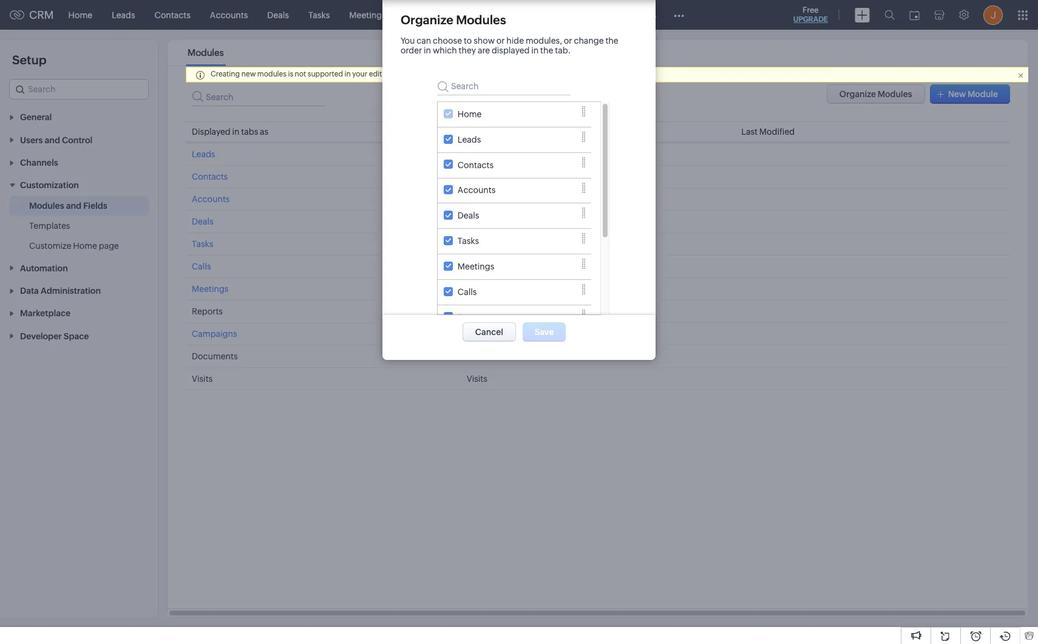Task type: describe. For each thing, give the bounding box(es) containing it.
tab.
[[555, 46, 571, 55]]

home inside customization region
[[73, 241, 97, 251]]

0 horizontal spatial the
[[459, 70, 470, 78]]

show
[[474, 36, 495, 46]]

0 vertical spatial home
[[68, 10, 92, 20]]

search element
[[878, 0, 903, 30]]

as
[[260, 127, 269, 137]]

last
[[742, 127, 758, 137]]

leads right home link
[[112, 10, 135, 20]]

home link
[[59, 0, 102, 29]]

modules link
[[186, 47, 226, 58]]

your
[[353, 70, 368, 78]]

2 horizontal spatial documents
[[559, 10, 605, 20]]

calendar image
[[910, 10, 921, 20]]

1 horizontal spatial the
[[541, 46, 554, 55]]

Search text field
[[192, 84, 326, 106]]

customization
[[20, 181, 79, 190]]

customization button
[[0, 174, 158, 196]]

organize
[[401, 13, 454, 27]]

1 horizontal spatial campaigns link
[[485, 0, 550, 29]]

please
[[397, 70, 419, 78]]

1 vertical spatial deals link
[[192, 217, 214, 227]]

in right hide
[[532, 46, 539, 55]]

crm
[[29, 9, 54, 21]]

can
[[417, 36, 432, 46]]

leads down module name
[[467, 149, 490, 159]]

2 visits from the left
[[467, 374, 488, 384]]

profile element
[[977, 0, 1011, 29]]

leads left name
[[458, 135, 481, 144]]

1 visits from the left
[[192, 374, 213, 384]]

new module
[[949, 89, 999, 99]]

0 horizontal spatial documents
[[192, 352, 238, 362]]

modules and fields link
[[29, 200, 107, 212]]

0 vertical spatial leads link
[[102, 0, 145, 29]]

customize
[[29, 241, 71, 251]]

customize home page link
[[29, 240, 119, 252]]

0 horizontal spatial module
[[467, 127, 497, 137]]

templates
[[29, 221, 70, 231]]

you
[[401, 36, 415, 46]]

1 vertical spatial contacts link
[[192, 172, 228, 182]]

displayed
[[192, 127, 231, 137]]

module inside new module button
[[968, 89, 999, 99]]

setup
[[12, 53, 46, 67]]

1 or from the left
[[497, 36, 505, 46]]

edition.
[[508, 70, 534, 78]]

1 vertical spatial tasks link
[[192, 239, 214, 249]]

create menu image
[[855, 8, 871, 22]]

1 horizontal spatial documents
[[467, 352, 513, 362]]

not
[[295, 70, 306, 78]]

modified
[[760, 127, 795, 137]]

1 vertical spatial home
[[458, 109, 482, 119]]

upgrade
[[794, 15, 829, 24]]

order
[[401, 46, 422, 55]]

reports link
[[435, 0, 485, 29]]

0 horizontal spatial campaigns link
[[192, 329, 237, 339]]

edition.
[[369, 70, 395, 78]]

upgrade
[[420, 70, 449, 78]]



Task type: vqa. For each thing, say whether or not it's contained in the screenshot.


Task type: locate. For each thing, give the bounding box(es) containing it.
deals link
[[258, 0, 299, 29], [192, 217, 214, 227]]

create menu element
[[848, 0, 878, 29]]

0 vertical spatial accounts link
[[200, 0, 258, 29]]

name
[[499, 127, 522, 137]]

1 horizontal spatial calls link
[[396, 0, 435, 29]]

organize modules
[[401, 13, 506, 27]]

visits
[[192, 374, 213, 384], [467, 374, 488, 384]]

1 vertical spatial accounts link
[[192, 194, 230, 204]]

are
[[478, 46, 490, 55]]

projects
[[625, 10, 657, 20]]

1 horizontal spatial meetings link
[[340, 0, 396, 29]]

tabs
[[241, 127, 258, 137]]

2 vertical spatial modules
[[29, 201, 64, 211]]

contacts link
[[145, 0, 200, 29], [192, 172, 228, 182]]

0 vertical spatial meetings link
[[340, 0, 396, 29]]

1 horizontal spatial visits
[[467, 374, 488, 384]]

1 vertical spatial module
[[467, 127, 497, 137]]

1 horizontal spatial tasks link
[[299, 0, 340, 29]]

modules for modules and fields
[[29, 201, 64, 211]]

fields
[[83, 201, 107, 211]]

home right crm
[[68, 10, 92, 20]]

enterprise
[[472, 70, 506, 78]]

search image
[[885, 10, 896, 20]]

crm link
[[10, 9, 54, 21]]

1 horizontal spatial deals link
[[258, 0, 299, 29]]

2 horizontal spatial modules
[[456, 13, 506, 27]]

new module button
[[931, 84, 1011, 104]]

leads down displayed
[[192, 149, 215, 159]]

last modified
[[742, 127, 795, 137]]

campaigns link
[[485, 0, 550, 29], [192, 329, 237, 339]]

modules up creating
[[188, 47, 224, 58]]

0 horizontal spatial calls link
[[192, 262, 211, 272]]

1 horizontal spatial modules
[[188, 47, 224, 58]]

module left name
[[467, 127, 497, 137]]

creating
[[211, 70, 240, 78]]

1 vertical spatial leads link
[[192, 149, 215, 159]]

projects link
[[615, 0, 667, 29]]

the left tab.
[[541, 46, 554, 55]]

campaigns
[[495, 10, 540, 20], [192, 329, 237, 339], [467, 329, 512, 339]]

module right the new
[[968, 89, 999, 99]]

change
[[574, 36, 604, 46]]

home up module name
[[458, 109, 482, 119]]

0 horizontal spatial meetings link
[[192, 284, 229, 294]]

calls link
[[396, 0, 435, 29], [192, 262, 211, 272]]

or
[[497, 36, 505, 46], [564, 36, 573, 46]]

0 vertical spatial contacts link
[[145, 0, 200, 29]]

1 vertical spatial modules
[[188, 47, 224, 58]]

leads
[[112, 10, 135, 20], [458, 135, 481, 144], [192, 149, 215, 159], [467, 149, 490, 159]]

in
[[424, 46, 431, 55], [532, 46, 539, 55], [345, 70, 351, 78], [232, 127, 240, 137]]

to left show
[[464, 36, 472, 46]]

1 horizontal spatial or
[[564, 36, 573, 46]]

or left change
[[564, 36, 573, 46]]

0 horizontal spatial modules
[[29, 201, 64, 211]]

customize home page
[[29, 241, 119, 251]]

calls
[[406, 10, 425, 20], [192, 262, 211, 272], [467, 262, 486, 272], [458, 287, 477, 297]]

contacts link down displayed
[[192, 172, 228, 182]]

new
[[242, 70, 256, 78]]

0 vertical spatial campaigns link
[[485, 0, 550, 29]]

modules
[[257, 70, 287, 78]]

1 horizontal spatial module
[[968, 89, 999, 99]]

home left page
[[73, 241, 97, 251]]

to inside "you can choose to show or hide modules, or change the order in which they are displayed in the tab."
[[464, 36, 472, 46]]

0 horizontal spatial visits
[[192, 374, 213, 384]]

tasks
[[309, 10, 330, 20], [458, 236, 480, 246], [192, 239, 214, 249], [467, 239, 489, 249]]

documents link
[[550, 0, 615, 29]]

leads link
[[102, 0, 145, 29], [192, 149, 215, 159]]

0 vertical spatial to
[[464, 36, 472, 46]]

and
[[66, 201, 82, 211]]

in left tabs
[[232, 127, 240, 137]]

0 horizontal spatial to
[[450, 70, 457, 78]]

2 horizontal spatial the
[[606, 36, 619, 46]]

tasks link
[[299, 0, 340, 29], [192, 239, 214, 249]]

1 vertical spatial to
[[450, 70, 457, 78]]

modules and fields
[[29, 201, 107, 211]]

templates link
[[29, 220, 70, 232]]

free upgrade
[[794, 5, 829, 24]]

contacts
[[155, 10, 191, 20], [458, 160, 494, 170], [192, 172, 228, 182], [467, 172, 503, 182]]

modules
[[456, 13, 506, 27], [188, 47, 224, 58], [29, 201, 64, 211]]

1 vertical spatial meetings link
[[192, 284, 229, 294]]

home
[[68, 10, 92, 20], [458, 109, 482, 119], [73, 241, 97, 251]]

reports
[[444, 10, 475, 20], [192, 307, 223, 317], [467, 307, 498, 317], [458, 313, 489, 322]]

you can choose to show or hide modules, or change the order in which they are displayed in the tab.
[[401, 36, 619, 55]]

in left your
[[345, 70, 351, 78]]

modules for modules
[[188, 47, 224, 58]]

to
[[464, 36, 472, 46], [450, 70, 457, 78]]

is
[[288, 70, 294, 78]]

0 vertical spatial tasks link
[[299, 0, 340, 29]]

0 horizontal spatial tasks link
[[192, 239, 214, 249]]

page
[[99, 241, 119, 251]]

supported
[[308, 70, 343, 78]]

2 or from the left
[[564, 36, 573, 46]]

0 horizontal spatial deals link
[[192, 217, 214, 227]]

0 horizontal spatial leads link
[[102, 0, 145, 29]]

None button
[[827, 84, 926, 104], [463, 323, 516, 342], [827, 84, 926, 104], [463, 323, 516, 342]]

0 vertical spatial module
[[968, 89, 999, 99]]

modules inside "link"
[[29, 201, 64, 211]]

customization region
[[0, 196, 158, 257]]

contacts link up modules link
[[145, 0, 200, 29]]

choose
[[433, 36, 462, 46]]

free
[[803, 5, 819, 15]]

module
[[968, 89, 999, 99], [467, 127, 497, 137]]

new
[[949, 89, 967, 99]]

0 vertical spatial calls link
[[396, 0, 435, 29]]

1 horizontal spatial leads link
[[192, 149, 215, 159]]

the
[[606, 36, 619, 46], [541, 46, 554, 55], [459, 70, 470, 78]]

0 vertical spatial deals link
[[258, 0, 299, 29]]

deals
[[268, 10, 289, 20], [458, 211, 480, 221], [192, 217, 214, 227], [467, 217, 489, 227]]

or left hide
[[497, 36, 505, 46]]

documents
[[559, 10, 605, 20], [192, 352, 238, 362], [467, 352, 513, 362]]

meetings link
[[340, 0, 396, 29], [192, 284, 229, 294]]

1 horizontal spatial to
[[464, 36, 472, 46]]

hide
[[507, 36, 524, 46]]

accounts
[[210, 10, 248, 20], [458, 186, 496, 195], [192, 194, 230, 204], [467, 194, 505, 204]]

module name
[[467, 127, 522, 137]]

2 vertical spatial home
[[73, 241, 97, 251]]

which
[[433, 46, 457, 55]]

to right upgrade
[[450, 70, 457, 78]]

reports inside reports link
[[444, 10, 475, 20]]

modules up templates
[[29, 201, 64, 211]]

1 vertical spatial campaigns link
[[192, 329, 237, 339]]

the down they
[[459, 70, 470, 78]]

they
[[459, 46, 476, 55]]

0 horizontal spatial or
[[497, 36, 505, 46]]

meetings
[[350, 10, 386, 20], [458, 262, 495, 272], [192, 284, 229, 294], [467, 284, 504, 294]]

profile image
[[984, 5, 1004, 25]]

Search text field
[[437, 74, 571, 95]]

modules up show
[[456, 13, 506, 27]]

accounts link
[[200, 0, 258, 29], [192, 194, 230, 204]]

0 vertical spatial modules
[[456, 13, 506, 27]]

modules,
[[526, 36, 563, 46]]

in right order
[[424, 46, 431, 55]]

the right change
[[606, 36, 619, 46]]

displayed in tabs as
[[192, 127, 269, 137]]

1 vertical spatial calls link
[[192, 262, 211, 272]]

creating new modules is not supported in your edition. please upgrade to the enterprise edition.
[[211, 70, 534, 78]]

displayed
[[492, 46, 530, 55]]



